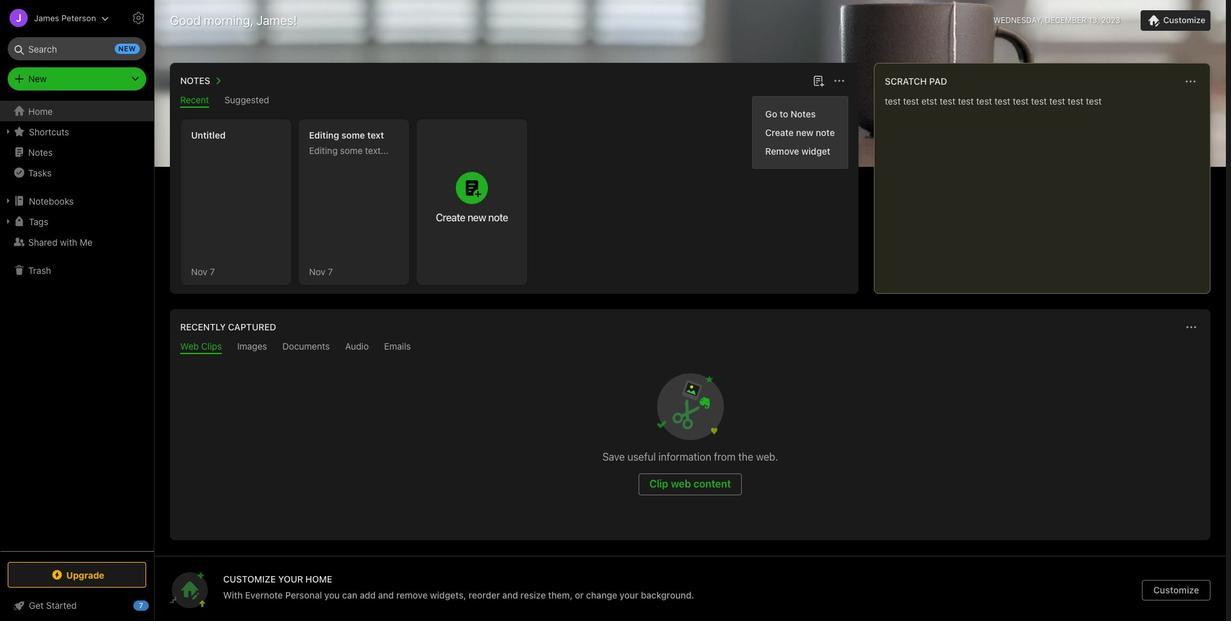 Task type: locate. For each thing, give the bounding box(es) containing it.
0 vertical spatial notes
[[180, 75, 210, 86]]

tab list
[[173, 94, 856, 108], [173, 341, 1209, 354]]

1 horizontal spatial create
[[766, 127, 794, 138]]

1 horizontal spatial and
[[503, 590, 518, 600]]

Search text field
[[17, 37, 137, 60]]

0 vertical spatial customize button
[[1141, 10, 1211, 31]]

2 vertical spatial new
[[468, 212, 486, 223]]

some
[[342, 130, 365, 140], [340, 145, 363, 156]]

scratch pad
[[885, 76, 948, 87]]

them,
[[548, 590, 573, 600]]

1 vertical spatial new
[[796, 127, 814, 138]]

2 horizontal spatial notes
[[791, 108, 816, 119]]

1 horizontal spatial nov 7
[[309, 266, 333, 277]]

resize
[[521, 590, 546, 600]]

and
[[378, 590, 394, 600], [503, 590, 518, 600]]

0 horizontal spatial nov 7
[[191, 266, 215, 277]]

with
[[223, 590, 243, 600]]

0 horizontal spatial and
[[378, 590, 394, 600]]

editing left text...
[[309, 145, 338, 156]]

2 vertical spatial notes
[[28, 147, 53, 157]]

note
[[816, 127, 835, 138], [489, 212, 508, 223]]

more actions image
[[1184, 319, 1200, 335]]

remove widget link
[[753, 142, 848, 160]]

recently
[[180, 321, 226, 332]]

go to notes link
[[753, 105, 848, 123]]

2 nov from the left
[[309, 266, 326, 277]]

dropdown list menu
[[753, 105, 848, 160]]

web clips tab panel
[[170, 354, 1211, 540]]

editing
[[309, 130, 339, 140], [309, 145, 338, 156]]

some left text in the top of the page
[[342, 130, 365, 140]]

upgrade button
[[8, 562, 146, 588]]

click to collapse image
[[149, 597, 159, 613]]

web.
[[756, 451, 778, 463]]

1 tab list from the top
[[173, 94, 856, 108]]

0 vertical spatial new
[[118, 44, 136, 53]]

2 tab list from the top
[[173, 341, 1209, 354]]

7
[[210, 266, 215, 277], [328, 266, 333, 277], [139, 601, 143, 609]]

notes up create new note link
[[791, 108, 816, 119]]

tab list for recently captured
[[173, 341, 1209, 354]]

trash
[[28, 265, 51, 276]]

create new note
[[766, 127, 835, 138], [436, 212, 508, 223]]

0 vertical spatial customize
[[1164, 15, 1206, 25]]

documents tab
[[283, 341, 330, 354]]

tasks button
[[0, 162, 153, 183]]

0 horizontal spatial note
[[489, 212, 508, 223]]

shortcuts button
[[0, 121, 153, 142]]

web
[[671, 478, 691, 489]]

clips
[[201, 341, 222, 352]]

tab list containing web clips
[[173, 341, 1209, 354]]

and right add
[[378, 590, 394, 600]]

customize button
[[1141, 10, 1211, 31], [1143, 580, 1211, 600]]

tab list containing recent
[[173, 94, 856, 108]]

tree containing home
[[0, 101, 154, 550]]

wednesday, december 13, 2023
[[994, 15, 1121, 25]]

nov
[[191, 266, 208, 277], [309, 266, 326, 277]]

notes up tasks
[[28, 147, 53, 157]]

shared
[[28, 236, 58, 247]]

create
[[766, 127, 794, 138], [436, 212, 466, 223]]

some left text...
[[340, 145, 363, 156]]

notes inside 'button'
[[180, 75, 210, 86]]

0 horizontal spatial notes
[[28, 147, 53, 157]]

1 horizontal spatial notes
[[180, 75, 210, 86]]

1 vertical spatial notes
[[791, 108, 816, 119]]

1 vertical spatial some
[[340, 145, 363, 156]]

more actions field for recently captured
[[1183, 318, 1201, 336]]

emails tab
[[384, 341, 411, 354]]

save useful information from the web.
[[603, 451, 778, 463]]

0 vertical spatial tab list
[[173, 94, 856, 108]]

notes inside tree
[[28, 147, 53, 157]]

customize your home with evernote personal you can add and remove widgets, reorder and resize them, or change your background.
[[223, 574, 695, 600]]

0 vertical spatial editing
[[309, 130, 339, 140]]

editing left text in the top of the page
[[309, 130, 339, 140]]

tree
[[0, 101, 154, 550]]

audio tab
[[345, 341, 369, 354]]

to
[[780, 108, 789, 119]]

2 horizontal spatial 7
[[328, 266, 333, 277]]

1 vertical spatial create
[[436, 212, 466, 223]]

personal
[[285, 590, 322, 600]]

reorder
[[469, 590, 500, 600]]

1 nov 7 from the left
[[191, 266, 215, 277]]

notes up recent
[[180, 75, 210, 86]]

new inside create new note link
[[796, 127, 814, 138]]

1 vertical spatial create new note
[[436, 212, 508, 223]]

0 horizontal spatial create
[[436, 212, 466, 223]]

create inside "button"
[[436, 212, 466, 223]]

0 vertical spatial note
[[816, 127, 835, 138]]

remove
[[766, 146, 800, 157]]

tags
[[29, 216, 48, 227]]

images tab
[[237, 341, 267, 354]]

0 horizontal spatial 7
[[139, 601, 143, 609]]

13,
[[1089, 15, 1100, 25]]

1 vertical spatial editing
[[309, 145, 338, 156]]

nov 7
[[191, 266, 215, 277], [309, 266, 333, 277]]

1 vertical spatial note
[[489, 212, 508, 223]]

Start writing… text field
[[885, 96, 1210, 283]]

home
[[306, 574, 332, 584]]

create new note button
[[417, 119, 527, 285]]

new inside the create new note "button"
[[468, 212, 486, 223]]

0 vertical spatial create new note
[[766, 127, 835, 138]]

1 nov from the left
[[191, 266, 208, 277]]

0 horizontal spatial new
[[118, 44, 136, 53]]

captured
[[228, 321, 276, 332]]

1 vertical spatial tab list
[[173, 341, 1209, 354]]

suggested tab
[[225, 94, 269, 108]]

content
[[694, 478, 731, 489]]

2023
[[1102, 15, 1121, 25]]

0 horizontal spatial create new note
[[436, 212, 508, 223]]

get
[[29, 600, 44, 611]]

new
[[118, 44, 136, 53], [796, 127, 814, 138], [468, 212, 486, 223]]

1 editing from the top
[[309, 130, 339, 140]]

peterson
[[62, 13, 96, 23]]

0 horizontal spatial nov
[[191, 266, 208, 277]]

1 horizontal spatial more actions image
[[1184, 74, 1199, 89]]

new button
[[8, 67, 146, 90]]

wednesday,
[[994, 15, 1043, 25]]

morning,
[[204, 13, 253, 28]]

1 horizontal spatial new
[[468, 212, 486, 223]]

background.
[[641, 590, 695, 600]]

documents
[[283, 341, 330, 352]]

0 vertical spatial create
[[766, 127, 794, 138]]

More actions field
[[831, 72, 849, 90], [1182, 72, 1200, 90], [1183, 318, 1201, 336]]

new inside new search box
[[118, 44, 136, 53]]

2 horizontal spatial new
[[796, 127, 814, 138]]

7 inside help and learning task checklist field
[[139, 601, 143, 609]]

and left resize
[[503, 590, 518, 600]]

more actions image inside field
[[1184, 74, 1199, 89]]

1 horizontal spatial note
[[816, 127, 835, 138]]

1 horizontal spatial create new note
[[766, 127, 835, 138]]

recent tab
[[180, 94, 209, 108]]

1 horizontal spatial nov
[[309, 266, 326, 277]]

more actions image
[[832, 73, 847, 89], [1184, 74, 1199, 89]]

remove
[[396, 590, 428, 600]]

note inside create new note link
[[816, 127, 835, 138]]

2 and from the left
[[503, 590, 518, 600]]

your
[[278, 574, 303, 584]]



Task type: describe. For each thing, give the bounding box(es) containing it.
pad
[[930, 76, 948, 87]]

widgets,
[[430, 590, 466, 600]]

notes button
[[178, 73, 226, 89]]

scratch pad button
[[883, 74, 948, 89]]

december
[[1046, 15, 1087, 25]]

from
[[714, 451, 736, 463]]

text...
[[365, 145, 389, 156]]

useful
[[628, 451, 656, 463]]

create new note inside "button"
[[436, 212, 508, 223]]

home link
[[0, 101, 154, 121]]

1 vertical spatial customize button
[[1143, 580, 1211, 600]]

upgrade
[[66, 569, 104, 580]]

web
[[180, 341, 199, 352]]

information
[[659, 451, 712, 463]]

go to notes
[[766, 108, 816, 119]]

go
[[766, 108, 778, 119]]

clip web content button
[[639, 473, 742, 495]]

clip web content
[[650, 478, 731, 489]]

widget
[[802, 146, 831, 157]]

new
[[28, 73, 47, 84]]

2 nov 7 from the left
[[309, 266, 333, 277]]

editing some text editing some text...
[[309, 130, 389, 156]]

james
[[34, 13, 59, 23]]

recently captured button
[[178, 319, 276, 335]]

james peterson
[[34, 13, 96, 23]]

1 and from the left
[[378, 590, 394, 600]]

recently captured
[[180, 321, 276, 332]]

notebooks
[[29, 195, 74, 206]]

started
[[46, 600, 77, 611]]

notebooks link
[[0, 191, 153, 211]]

tasks
[[28, 167, 52, 178]]

trash link
[[0, 260, 153, 280]]

clip
[[650, 478, 669, 489]]

note inside the create new note "button"
[[489, 212, 508, 223]]

images
[[237, 341, 267, 352]]

recent
[[180, 94, 209, 105]]

change
[[586, 590, 618, 600]]

good
[[170, 13, 201, 28]]

tab list for notes
[[173, 94, 856, 108]]

notes inside "link"
[[791, 108, 816, 119]]

2 editing from the top
[[309, 145, 338, 156]]

or
[[575, 590, 584, 600]]

me
[[80, 236, 93, 247]]

get started
[[29, 600, 77, 611]]

audio
[[345, 341, 369, 352]]

text
[[367, 130, 384, 140]]

tags button
[[0, 211, 153, 232]]

home
[[28, 106, 53, 116]]

you
[[325, 590, 340, 600]]

create inside 'dropdown list' menu
[[766, 127, 794, 138]]

notes link
[[0, 142, 153, 162]]

emails
[[384, 341, 411, 352]]

1 vertical spatial customize
[[1154, 584, 1200, 595]]

web clips
[[180, 341, 222, 352]]

shared with me
[[28, 236, 93, 247]]

create new note link
[[753, 123, 848, 142]]

evernote
[[245, 590, 283, 600]]

untitled
[[191, 130, 226, 140]]

remove widget
[[766, 146, 831, 157]]

expand tags image
[[3, 216, 13, 226]]

Account field
[[0, 5, 109, 31]]

1 horizontal spatial 7
[[210, 266, 215, 277]]

new search field
[[17, 37, 140, 60]]

shortcuts
[[29, 126, 69, 137]]

your
[[620, 590, 639, 600]]

shared with me link
[[0, 232, 153, 252]]

james!
[[257, 13, 297, 28]]

recent tab panel
[[170, 108, 859, 294]]

save
[[603, 451, 625, 463]]

web clips tab
[[180, 341, 222, 354]]

can
[[342, 590, 358, 600]]

settings image
[[131, 10, 146, 26]]

create new note inside 'dropdown list' menu
[[766, 127, 835, 138]]

more actions field for scratch pad
[[1182, 72, 1200, 90]]

good morning, james!
[[170, 13, 297, 28]]

customize
[[223, 574, 276, 584]]

expand notebooks image
[[3, 196, 13, 206]]

Help and Learning task checklist field
[[0, 595, 154, 616]]

add
[[360, 590, 376, 600]]

0 vertical spatial some
[[342, 130, 365, 140]]

0 horizontal spatial more actions image
[[832, 73, 847, 89]]

with
[[60, 236, 77, 247]]

suggested
[[225, 94, 269, 105]]

the
[[739, 451, 754, 463]]

scratch
[[885, 76, 927, 87]]



Task type: vqa. For each thing, say whether or not it's contained in the screenshot.
Add Tag icon at the bottom of the page
no



